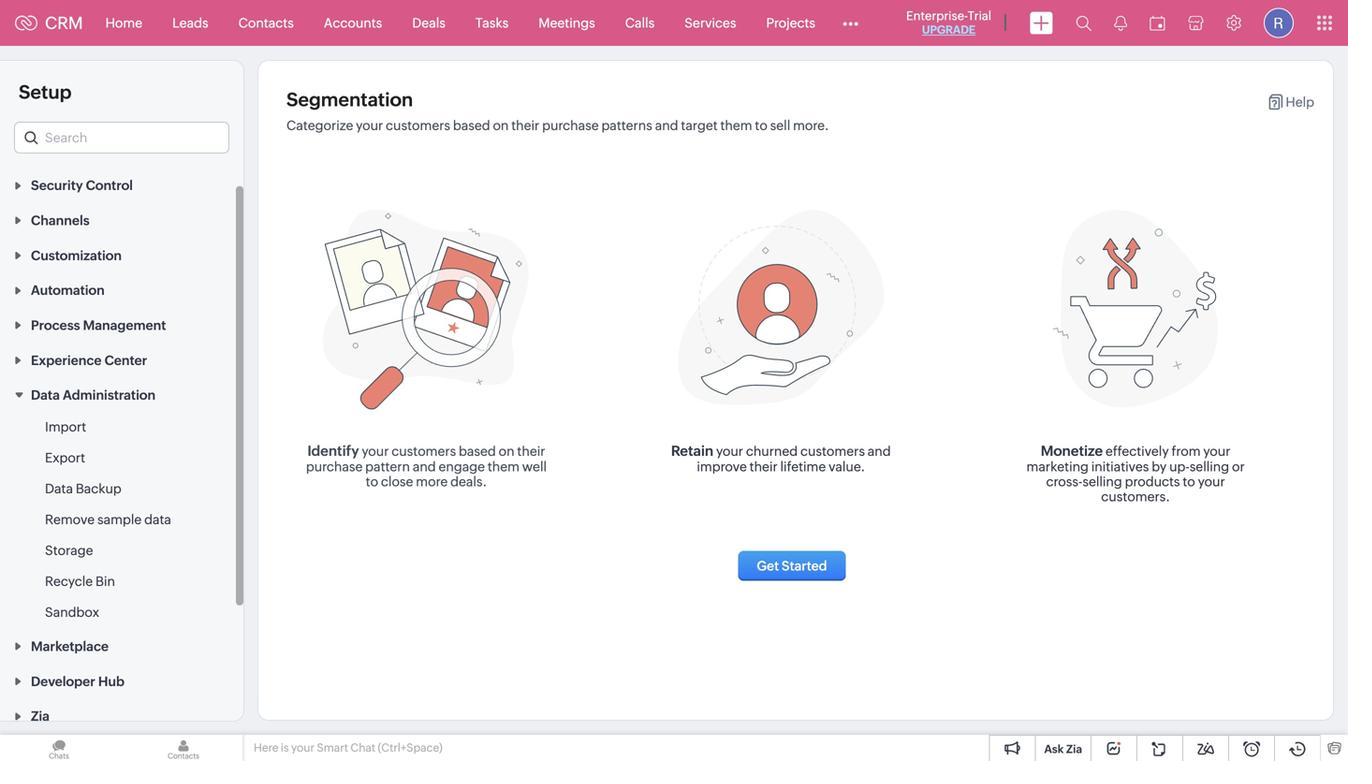 Task type: vqa. For each thing, say whether or not it's contained in the screenshot.
based within the Segmentation Categorize your customers based on their purchase patterns and target them to sell more.
yes



Task type: describe. For each thing, give the bounding box(es) containing it.
value.
[[829, 459, 866, 474]]

their inside segmentation categorize your customers based on their purchase patterns and target them to sell more.
[[512, 118, 540, 133]]

calendar image
[[1150, 15, 1166, 30]]

data administration button
[[0, 377, 244, 412]]

and inside your churned customers and improve their lifetime value.
[[868, 444, 891, 459]]

effectively
[[1106, 444, 1170, 459]]

their inside 'your customers based on their purchase pattern and engage them well to close more deals.'
[[517, 444, 546, 459]]

to for segmentation
[[755, 118, 768, 133]]

signals image
[[1115, 15, 1128, 31]]

Other Modules field
[[831, 8, 871, 38]]

tasks
[[476, 15, 509, 30]]

marketplace
[[31, 639, 109, 654]]

setup
[[19, 81, 72, 103]]

hub
[[98, 674, 125, 689]]

center
[[105, 353, 147, 368]]

retain
[[672, 443, 714, 459]]

experience center button
[[0, 342, 244, 377]]

customers.
[[1102, 489, 1171, 504]]

experience center
[[31, 353, 147, 368]]

patterns
[[602, 118, 653, 133]]

data backup link
[[45, 480, 122, 499]]

1 horizontal spatial selling
[[1190, 459, 1230, 474]]

deals
[[412, 15, 446, 30]]

remove sample data link
[[45, 511, 171, 529]]

well
[[523, 459, 547, 474]]

is
[[281, 742, 289, 755]]

zia inside dropdown button
[[31, 709, 50, 724]]

upgrade
[[923, 23, 976, 36]]

ask zia
[[1045, 743, 1083, 756]]

contacts link
[[224, 0, 309, 45]]

profile element
[[1253, 0, 1306, 45]]

get started button
[[739, 551, 846, 581]]

customers inside 'your customers based on their purchase pattern and engage them well to close more deals.'
[[392, 444, 456, 459]]

services link
[[670, 0, 752, 45]]

close
[[381, 474, 414, 489]]

segmentation categorize your customers based on their purchase patterns and target them to sell more.
[[287, 89, 830, 133]]

services
[[685, 15, 737, 30]]

or
[[1233, 459, 1246, 474]]

your inside your churned customers and improve their lifetime value.
[[717, 444, 744, 459]]

them inside segmentation categorize your customers based on their purchase patterns and target them to sell more.
[[721, 118, 753, 133]]

categorize
[[287, 118, 353, 133]]

meetings
[[539, 15, 596, 30]]

ask
[[1045, 743, 1064, 756]]

their inside your churned customers and improve their lifetime value.
[[750, 459, 778, 474]]

enterprise-trial upgrade
[[907, 9, 992, 36]]

import
[[45, 420, 86, 435]]

process management button
[[0, 307, 244, 342]]

contacts
[[239, 15, 294, 30]]

help
[[1287, 95, 1315, 110]]

meetings link
[[524, 0, 610, 45]]

accounts link
[[309, 0, 397, 45]]

leads link
[[158, 0, 224, 45]]

lifetime
[[781, 459, 826, 474]]

1 vertical spatial zia
[[1067, 743, 1083, 756]]

automation
[[31, 283, 105, 298]]

developer hub
[[31, 674, 125, 689]]

monetize
[[1041, 443, 1104, 459]]

on inside segmentation categorize your customers based on their purchase patterns and target them to sell more.
[[493, 118, 509, 133]]

export
[[45, 451, 85, 466]]

accounts
[[324, 15, 382, 30]]

enterprise-
[[907, 9, 968, 23]]

process management
[[31, 318, 166, 333]]

target
[[681, 118, 718, 133]]

signals element
[[1104, 0, 1139, 46]]

purchase inside segmentation categorize your customers based on their purchase patterns and target them to sell more.
[[542, 118, 599, 133]]

calls
[[625, 15, 655, 30]]

developer hub button
[[0, 664, 244, 699]]

developer
[[31, 674, 95, 689]]

to inside 'your customers based on their purchase pattern and engage them well to close more deals.'
[[366, 474, 379, 489]]

search image
[[1076, 15, 1092, 31]]

crm
[[45, 13, 83, 33]]

management
[[83, 318, 166, 333]]

zia button
[[0, 699, 244, 734]]

more
[[416, 474, 448, 489]]

tasks link
[[461, 0, 524, 45]]

cross-
[[1047, 474, 1083, 489]]

more.
[[794, 118, 830, 133]]

initiatives
[[1092, 459, 1150, 474]]

your churned customers and improve their lifetime value.
[[697, 444, 891, 474]]

recycle
[[45, 574, 93, 589]]

security control button
[[0, 168, 244, 203]]

security
[[31, 178, 83, 193]]



Task type: locate. For each thing, give the bounding box(es) containing it.
based
[[453, 118, 490, 133], [459, 444, 496, 459]]

started
[[782, 559, 828, 574]]

leads
[[172, 15, 209, 30]]

administration
[[63, 388, 156, 403]]

engage
[[439, 459, 485, 474]]

purchase left pattern
[[306, 459, 363, 474]]

customers down segmentation
[[386, 118, 451, 133]]

selling down monetize
[[1083, 474, 1123, 489]]

them
[[721, 118, 753, 133], [488, 459, 520, 474]]

sell
[[771, 118, 791, 133]]

to inside "effectively from your marketing initiatives by up-selling or cross-selling products to your customers."
[[1183, 474, 1196, 489]]

backup
[[76, 482, 122, 497]]

data for data backup
[[45, 482, 73, 497]]

create menu element
[[1019, 0, 1065, 45]]

customers inside your churned customers and improve their lifetime value.
[[801, 444, 866, 459]]

and inside segmentation categorize your customers based on their purchase patterns and target them to sell more.
[[655, 118, 679, 133]]

1 vertical spatial data
[[45, 482, 73, 497]]

0 horizontal spatial zia
[[31, 709, 50, 724]]

contacts image
[[125, 735, 243, 762]]

1 vertical spatial purchase
[[306, 459, 363, 474]]

chat
[[351, 742, 376, 755]]

to left close
[[366, 474, 379, 489]]

home
[[105, 15, 143, 30]]

to inside segmentation categorize your customers based on their purchase patterns and target them to sell more.
[[755, 118, 768, 133]]

and inside 'your customers based on their purchase pattern and engage them well to close more deals.'
[[413, 459, 436, 474]]

profile image
[[1265, 8, 1295, 38]]

get
[[757, 559, 780, 574]]

customers up 'more'
[[392, 444, 456, 459]]

1 vertical spatial on
[[499, 444, 515, 459]]

your inside segmentation categorize your customers based on their purchase patterns and target them to sell more.
[[356, 118, 383, 133]]

0 horizontal spatial and
[[413, 459, 436, 474]]

import link
[[45, 418, 86, 437]]

customers inside segmentation categorize your customers based on their purchase patterns and target them to sell more.
[[386, 118, 451, 133]]

1 horizontal spatial to
[[755, 118, 768, 133]]

customers up value.
[[801, 444, 866, 459]]

to for effectively
[[1183, 474, 1196, 489]]

your right "from" on the right of page
[[1204, 444, 1231, 459]]

1 vertical spatial based
[[459, 444, 496, 459]]

improve
[[697, 459, 747, 474]]

them right target
[[721, 118, 753, 133]]

them inside 'your customers based on their purchase pattern and engage them well to close more deals.'
[[488, 459, 520, 474]]

purchase inside 'your customers based on their purchase pattern and engage them well to close more deals.'
[[306, 459, 363, 474]]

data inside data administration dropdown button
[[31, 388, 60, 403]]

up-
[[1170, 459, 1190, 474]]

0 vertical spatial them
[[721, 118, 753, 133]]

control
[[86, 178, 133, 193]]

0 vertical spatial purchase
[[542, 118, 599, 133]]

purchase left patterns
[[542, 118, 599, 133]]

by
[[1152, 459, 1167, 474]]

zia right ask
[[1067, 743, 1083, 756]]

experience
[[31, 353, 102, 368]]

segmentation
[[287, 89, 413, 111]]

pattern
[[366, 459, 410, 474]]

1 horizontal spatial purchase
[[542, 118, 599, 133]]

data administration region
[[0, 412, 244, 629]]

remove sample data
[[45, 513, 171, 528]]

calls link
[[610, 0, 670, 45]]

0 horizontal spatial to
[[366, 474, 379, 489]]

0 horizontal spatial them
[[488, 459, 520, 474]]

customization button
[[0, 237, 244, 272]]

identify
[[308, 443, 359, 459]]

2 horizontal spatial and
[[868, 444, 891, 459]]

deals.
[[451, 474, 487, 489]]

zia up chats image
[[31, 709, 50, 724]]

data up import
[[31, 388, 60, 403]]

based inside 'your customers based on their purchase pattern and engage them well to close more deals.'
[[459, 444, 496, 459]]

trial
[[968, 9, 992, 23]]

1 horizontal spatial zia
[[1067, 743, 1083, 756]]

logo image
[[15, 15, 37, 30]]

data down export
[[45, 482, 73, 497]]

1 horizontal spatial them
[[721, 118, 753, 133]]

data backup
[[45, 482, 122, 497]]

crm link
[[15, 13, 83, 33]]

data administration
[[31, 388, 156, 403]]

chats image
[[0, 735, 118, 762]]

here
[[254, 742, 279, 755]]

to
[[755, 118, 768, 133], [366, 474, 379, 489], [1183, 474, 1196, 489]]

get started
[[757, 559, 828, 574]]

sandbox link
[[45, 603, 99, 622]]

your down segmentation
[[356, 118, 383, 133]]

process
[[31, 318, 80, 333]]

sandbox
[[45, 605, 99, 620]]

projects
[[767, 15, 816, 30]]

1 vertical spatial them
[[488, 459, 520, 474]]

0 vertical spatial based
[[453, 118, 490, 133]]

your customers based on their purchase pattern and engage them well to close more deals.
[[306, 444, 547, 489]]

data
[[144, 513, 171, 528]]

to down "from" on the right of page
[[1183, 474, 1196, 489]]

search element
[[1065, 0, 1104, 46]]

from
[[1172, 444, 1201, 459]]

your right is
[[291, 742, 315, 755]]

0 horizontal spatial selling
[[1083, 474, 1123, 489]]

create menu image
[[1030, 12, 1054, 34]]

your up pattern
[[362, 444, 389, 459]]

products
[[1126, 474, 1181, 489]]

1 horizontal spatial and
[[655, 118, 679, 133]]

recycle bin
[[45, 574, 115, 589]]

storage
[[45, 543, 93, 558]]

bin
[[96, 574, 115, 589]]

to left sell
[[755, 118, 768, 133]]

recycle bin link
[[45, 573, 115, 591]]

security control
[[31, 178, 133, 193]]

them left well
[[488, 459, 520, 474]]

automation button
[[0, 272, 244, 307]]

your left or
[[1199, 474, 1226, 489]]

your
[[356, 118, 383, 133], [362, 444, 389, 459], [717, 444, 744, 459], [1204, 444, 1231, 459], [1199, 474, 1226, 489], [291, 742, 315, 755]]

selling down "from" on the right of page
[[1190, 459, 1230, 474]]

sample
[[97, 513, 142, 528]]

(ctrl+space)
[[378, 742, 443, 755]]

effectively from your marketing initiatives by up-selling or cross-selling products to your customers.
[[1027, 444, 1246, 504]]

on inside 'your customers based on their purchase pattern and engage them well to close more deals.'
[[499, 444, 515, 459]]

projects link
[[752, 0, 831, 45]]

here is your smart chat (ctrl+space)
[[254, 742, 443, 755]]

your inside 'your customers based on their purchase pattern and engage them well to close more deals.'
[[362, 444, 389, 459]]

channels
[[31, 213, 90, 228]]

your up improve
[[717, 444, 744, 459]]

based inside segmentation categorize your customers based on their purchase patterns and target them to sell more.
[[453, 118, 490, 133]]

data
[[31, 388, 60, 403], [45, 482, 73, 497]]

data inside data backup link
[[45, 482, 73, 497]]

0 vertical spatial on
[[493, 118, 509, 133]]

0 vertical spatial data
[[31, 388, 60, 403]]

0 vertical spatial zia
[[31, 709, 50, 724]]

home link
[[90, 0, 158, 45]]

remove
[[45, 513, 95, 528]]

customization
[[31, 248, 122, 263]]

selling
[[1190, 459, 1230, 474], [1083, 474, 1123, 489]]

None field
[[14, 122, 230, 154]]

and
[[655, 118, 679, 133], [868, 444, 891, 459], [413, 459, 436, 474]]

0 horizontal spatial purchase
[[306, 459, 363, 474]]

on
[[493, 118, 509, 133], [499, 444, 515, 459]]

data for data administration
[[31, 388, 60, 403]]

their
[[512, 118, 540, 133], [517, 444, 546, 459], [750, 459, 778, 474]]

deals link
[[397, 0, 461, 45]]

Search text field
[[15, 123, 229, 153]]

2 horizontal spatial to
[[1183, 474, 1196, 489]]



